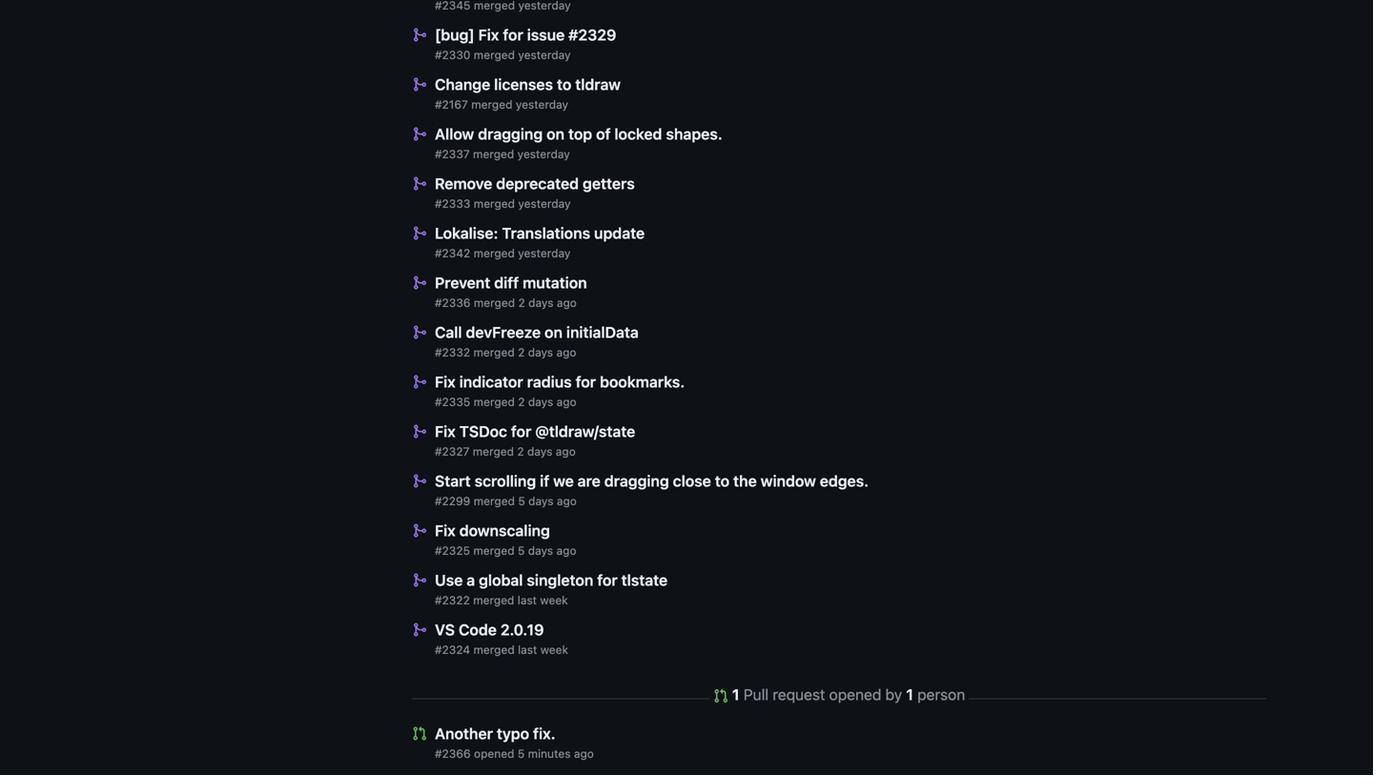 Task type: describe. For each thing, give the bounding box(es) containing it.
#2335
[[435, 395, 470, 409]]

indicator
[[460, 373, 523, 391]]

#2366
[[435, 747, 471, 761]]

#2342
[[435, 247, 471, 260]]

1 1 from the left
[[732, 686, 740, 704]]

git merge image for prevent
[[412, 275, 427, 290]]

top
[[568, 125, 592, 143]]

merged inside vs code 2.0.19 #2324 merged last week
[[474, 643, 515, 657]]

yesterday inside lokalise: translations update #2342 merged yesterday
[[518, 247, 571, 260]]

start
[[435, 472, 471, 490]]

merged inside prevent diff mutation #2336 merged 2 days ago
[[474, 296, 515, 310]]

licenses
[[494, 75, 553, 93]]

person
[[918, 686, 966, 704]]

#2325
[[435, 544, 470, 558]]

merged inside [bug] fix for issue #2329 #2330 merged yesterday
[[474, 48, 515, 62]]

downscaling
[[460, 522, 550, 540]]

typo
[[497, 725, 529, 743]]

fix for indicator
[[435, 373, 456, 391]]

on for dragging
[[547, 125, 565, 143]]

days inside prevent diff mutation #2336 merged 2 days ago
[[529, 296, 554, 310]]

translations
[[502, 224, 591, 242]]

vs code 2.0.19 link
[[435, 621, 544, 639]]

git merge image for start
[[412, 474, 427, 489]]

2 inside fix indicator radius for bookmarks. #2335 merged 2 days ago
[[518, 395, 525, 409]]

prevent diff mutation #2336 merged 2 days ago
[[435, 274, 587, 310]]

radius
[[527, 373, 572, 391]]

opened inside another typo fix. #2366 opened 5 minutes ago
[[474, 747, 515, 761]]

use
[[435, 571, 463, 589]]

bookmarks.
[[600, 373, 685, 391]]

ago inside call devfreeze on initialdata #2332 merged 2 days ago
[[557, 346, 577, 359]]

5 inside fix downscaling #2325 merged 5 days ago
[[518, 544, 525, 558]]

allow dragging on top of locked shapes. link
[[435, 125, 723, 143]]

another
[[435, 725, 493, 743]]

#2329
[[569, 26, 617, 44]]

remove deprecated getters link
[[435, 175, 635, 193]]

ago inside fix downscaling #2325 merged 5 days ago
[[557, 544, 577, 558]]

of
[[596, 125, 611, 143]]

on for devfreeze
[[545, 323, 563, 341]]

dragging inside allow dragging on top of locked shapes. #2337 merged yesterday
[[478, 125, 543, 143]]

#2330
[[435, 48, 471, 62]]

git merge image for use
[[412, 573, 427, 588]]

[bug] fix for issue #2329 link
[[435, 26, 617, 44]]

scrolling
[[475, 472, 536, 490]]

git merge image for vs code 2.0.19
[[412, 622, 427, 638]]

yesterday inside change licenses to tldraw #2167 merged yesterday
[[516, 98, 568, 111]]

0 vertical spatial git pull request image
[[713, 689, 728, 704]]

[bug] fix for issue #2329 #2330 merged yesterday
[[435, 26, 617, 62]]

#2322
[[435, 594, 470, 607]]

git merge image for call devfreeze on initialdata
[[412, 325, 427, 340]]

merged inside fix tsdoc for @tldraw/state #2327 merged 2 days ago
[[473, 445, 514, 458]]

mutation
[[523, 274, 587, 292]]

global
[[479, 571, 523, 589]]

change licenses to tldraw #2167 merged yesterday
[[435, 75, 621, 111]]

close
[[673, 472, 711, 490]]

git merge image for [bug] fix for issue #2329
[[412, 27, 427, 42]]

merged inside use a global singleton for tlstate #2322 merged last week
[[473, 594, 515, 607]]

ago inside fix indicator radius for bookmarks. #2335 merged 2 days ago
[[557, 395, 577, 409]]

request
[[773, 686, 825, 704]]

change
[[435, 75, 490, 93]]

we
[[553, 472, 574, 490]]

2 inside fix tsdoc for @tldraw/state #2327 merged 2 days ago
[[517, 445, 524, 458]]

remove
[[435, 175, 492, 193]]

for inside use a global singleton for tlstate #2322 merged last week
[[597, 571, 618, 589]]

fix indicator radius for bookmarks. #2335 merged 2 days ago
[[435, 373, 685, 409]]

initialdata
[[566, 323, 639, 341]]

shapes.
[[666, 125, 723, 143]]

use a global singleton for tlstate #2322 merged last week
[[435, 571, 668, 607]]

use a global singleton for tlstate link
[[435, 571, 668, 589]]

a
[[467, 571, 475, 589]]

call devfreeze on initialdata #2332 merged 2 days ago
[[435, 323, 639, 359]]

merged inside change licenses to tldraw #2167 merged yesterday
[[471, 98, 513, 111]]

days inside fix downscaling #2325 merged 5 days ago
[[528, 544, 553, 558]]

ago inside start scrolling if we are dragging close to the window edges. #2299 merged 5 days ago
[[557, 495, 577, 508]]

ago inside fix tsdoc for @tldraw/state #2327 merged 2 days ago
[[556, 445, 576, 458]]

yesterday inside remove deprecated getters #2333 merged yesterday
[[518, 197, 571, 210]]

ago inside prevent diff mutation #2336 merged 2 days ago
[[557, 296, 577, 310]]

merged inside call devfreeze on initialdata #2332 merged 2 days ago
[[474, 346, 515, 359]]

to inside start scrolling if we are dragging close to the window edges. #2299 merged 5 days ago
[[715, 472, 730, 490]]

yesterday inside [bug] fix for issue #2329 #2330 merged yesterday
[[518, 48, 571, 62]]

#2299
[[435, 495, 471, 508]]

lokalise:
[[435, 224, 498, 242]]

fix tsdoc for @tldraw/state link
[[435, 423, 636, 441]]

call devfreeze on initialdata link
[[435, 323, 639, 341]]

diff
[[494, 274, 519, 292]]

update
[[594, 224, 645, 242]]

by
[[886, 686, 902, 704]]

last inside vs code 2.0.19 #2324 merged last week
[[518, 643, 537, 657]]

singleton
[[527, 571, 594, 589]]



Task type: locate. For each thing, give the bounding box(es) containing it.
ago down mutation
[[557, 296, 577, 310]]

merged down scrolling
[[474, 495, 515, 508]]

to
[[557, 75, 572, 93], [715, 472, 730, 490]]

#2324
[[435, 643, 470, 657]]

0 horizontal spatial 1
[[732, 686, 740, 704]]

week
[[540, 594, 568, 607], [541, 643, 568, 657]]

1 git merge image from the top
[[412, 27, 427, 42]]

git pull request image left "another"
[[412, 726, 427, 742]]

2 down fix tsdoc for @tldraw/state link
[[517, 445, 524, 458]]

dragging down change licenses to tldraw #2167 merged yesterday
[[478, 125, 543, 143]]

1 vertical spatial opened
[[474, 747, 515, 761]]

1 vertical spatial last
[[518, 643, 537, 657]]

fix for downscaling
[[435, 522, 456, 540]]

git merge image left prevent
[[412, 275, 427, 290]]

5 inside start scrolling if we are dragging close to the window edges. #2299 merged 5 days ago
[[518, 495, 525, 508]]

3 git merge image from the top
[[412, 374, 427, 390]]

allow
[[435, 125, 474, 143]]

fix up #2335
[[435, 373, 456, 391]]

1 left pull
[[732, 686, 740, 704]]

days inside call devfreeze on initialdata #2332 merged 2 days ago
[[528, 346, 553, 359]]

2.0.19
[[501, 621, 544, 639]]

git merge image left start
[[412, 474, 427, 489]]

yesterday down issue
[[518, 48, 571, 62]]

git merge image
[[412, 77, 427, 92], [412, 126, 427, 142], [412, 176, 427, 191], [412, 226, 427, 241], [412, 275, 427, 290], [412, 424, 427, 439], [412, 474, 427, 489], [412, 573, 427, 588]]

1 horizontal spatial dragging
[[605, 472, 669, 490]]

0 horizontal spatial git pull request image
[[412, 726, 427, 742]]

2 git merge image from the top
[[412, 126, 427, 142]]

merged down fix downscaling "link"
[[473, 544, 515, 558]]

opened
[[829, 686, 882, 704], [474, 747, 515, 761]]

2 up fix tsdoc for @tldraw/state link
[[518, 395, 525, 409]]

git merge image
[[412, 27, 427, 42], [412, 325, 427, 340], [412, 374, 427, 390], [412, 523, 427, 538], [412, 622, 427, 638]]

5 down downscaling
[[518, 544, 525, 558]]

0 horizontal spatial dragging
[[478, 125, 543, 143]]

2 git merge image from the top
[[412, 325, 427, 340]]

5 git merge image from the top
[[412, 275, 427, 290]]

git merge image left tsdoc
[[412, 424, 427, 439]]

2 down prevent diff mutation link at the left top of the page
[[518, 296, 525, 310]]

@tldraw/state
[[535, 423, 636, 441]]

0 horizontal spatial opened
[[474, 747, 515, 761]]

git merge image left the remove
[[412, 176, 427, 191]]

fix inside fix tsdoc for @tldraw/state #2327 merged 2 days ago
[[435, 423, 456, 441]]

2 week from the top
[[541, 643, 568, 657]]

1 vertical spatial dragging
[[605, 472, 669, 490]]

fix downscaling link
[[435, 522, 550, 540]]

yesterday down change licenses to tldraw link
[[516, 98, 568, 111]]

1 pull request opened by 1 person
[[732, 686, 966, 704]]

7 git merge image from the top
[[412, 474, 427, 489]]

1
[[732, 686, 740, 704], [906, 686, 914, 704]]

1 week from the top
[[540, 594, 568, 607]]

week inside use a global singleton for tlstate #2322 merged last week
[[540, 594, 568, 607]]

3 git merge image from the top
[[412, 176, 427, 191]]

ago
[[557, 296, 577, 310], [557, 346, 577, 359], [557, 395, 577, 409], [556, 445, 576, 458], [557, 495, 577, 508], [557, 544, 577, 558], [574, 747, 594, 761]]

issue
[[527, 26, 565, 44]]

days
[[529, 296, 554, 310], [528, 346, 553, 359], [528, 395, 553, 409], [527, 445, 553, 458], [529, 495, 554, 508], [528, 544, 553, 558]]

to left the in the bottom of the page
[[715, 472, 730, 490]]

prevent
[[435, 274, 491, 292]]

merged down diff
[[474, 296, 515, 310]]

5 down 'typo'
[[518, 747, 525, 761]]

fix.
[[533, 725, 556, 743]]

ago inside another typo fix. #2366 opened 5 minutes ago
[[574, 747, 594, 761]]

6 git merge image from the top
[[412, 424, 427, 439]]

days down fix tsdoc for @tldraw/state link
[[527, 445, 553, 458]]

2
[[518, 296, 525, 310], [518, 346, 525, 359], [518, 395, 525, 409], [517, 445, 524, 458]]

devfreeze
[[466, 323, 541, 341]]

last down the 2.0.19
[[518, 643, 537, 657]]

fix inside fix indicator radius for bookmarks. #2335 merged 2 days ago
[[435, 373, 456, 391]]

edges.
[[820, 472, 869, 490]]

merged down the remove
[[474, 197, 515, 210]]

week down the 2.0.19
[[541, 643, 568, 657]]

vs
[[435, 621, 455, 639]]

on inside allow dragging on top of locked shapes. #2337 merged yesterday
[[547, 125, 565, 143]]

tsdoc
[[460, 423, 507, 441]]

last inside use a global singleton for tlstate #2322 merged last week
[[518, 594, 537, 607]]

fix downscaling #2325 merged 5 days ago
[[435, 522, 577, 558]]

days down mutation
[[529, 296, 554, 310]]

8 git merge image from the top
[[412, 573, 427, 588]]

4 git merge image from the top
[[412, 523, 427, 538]]

call
[[435, 323, 462, 341]]

opened left the by
[[829, 686, 882, 704]]

days down if
[[529, 495, 554, 508]]

1 horizontal spatial opened
[[829, 686, 882, 704]]

deprecated
[[496, 175, 579, 193]]

days up use a global singleton for tlstate link
[[528, 544, 553, 558]]

5 inside another typo fix. #2366 opened 5 minutes ago
[[518, 747, 525, 761]]

1 vertical spatial 5
[[518, 544, 525, 558]]

for inside fix indicator radius for bookmarks. #2335 merged 2 days ago
[[576, 373, 596, 391]]

yesterday down translations
[[518, 247, 571, 260]]

#2167
[[435, 98, 468, 111]]

week down use a global singleton for tlstate link
[[540, 594, 568, 607]]

pull
[[744, 686, 769, 704]]

if
[[540, 472, 550, 490]]

merged inside remove deprecated getters #2333 merged yesterday
[[474, 197, 515, 210]]

fix inside [bug] fix for issue #2329 #2330 merged yesterday
[[479, 26, 499, 44]]

on inside call devfreeze on initialdata #2332 merged 2 days ago
[[545, 323, 563, 341]]

minutes
[[528, 747, 571, 761]]

0 horizontal spatial to
[[557, 75, 572, 93]]

change licenses to tldraw link
[[435, 75, 621, 93]]

git merge image for remove
[[412, 176, 427, 191]]

[bug]
[[435, 26, 475, 44]]

merged down change
[[471, 98, 513, 111]]

#2332
[[435, 346, 470, 359]]

tlstate
[[622, 571, 668, 589]]

on
[[547, 125, 565, 143], [545, 323, 563, 341]]

5
[[518, 495, 525, 508], [518, 544, 525, 558], [518, 747, 525, 761]]

0 vertical spatial opened
[[829, 686, 882, 704]]

on left top
[[547, 125, 565, 143]]

start scrolling if we are dragging close to the window edges. #2299 merged 5 days ago
[[435, 472, 869, 508]]

lokalise: translations update #2342 merged yesterday
[[435, 224, 645, 260]]

ago down fix indicator radius for bookmarks. link
[[557, 395, 577, 409]]

merged down devfreeze
[[474, 346, 515, 359]]

fix
[[479, 26, 499, 44], [435, 373, 456, 391], [435, 423, 456, 441], [435, 522, 456, 540]]

2 1 from the left
[[906, 686, 914, 704]]

4 git merge image from the top
[[412, 226, 427, 241]]

days inside fix indicator radius for bookmarks. #2335 merged 2 days ago
[[528, 395, 553, 409]]

1 right the by
[[906, 686, 914, 704]]

dragging right are
[[605, 472, 669, 490]]

for inside [bug] fix for issue #2329 #2330 merged yesterday
[[503, 26, 523, 44]]

git merge image for fix indicator radius for bookmarks.
[[412, 374, 427, 390]]

tldraw
[[575, 75, 621, 93]]

fix indicator radius for bookmarks. link
[[435, 373, 685, 391]]

yesterday up deprecated
[[518, 147, 570, 161]]

2 inside call devfreeze on initialdata #2332 merged 2 days ago
[[518, 346, 525, 359]]

git merge image for allow
[[412, 126, 427, 142]]

days down radius
[[528, 395, 553, 409]]

merged inside lokalise: translations update #2342 merged yesterday
[[474, 247, 515, 260]]

yesterday inside allow dragging on top of locked shapes. #2337 merged yesterday
[[518, 147, 570, 161]]

locked
[[615, 125, 662, 143]]

fix inside fix downscaling #2325 merged 5 days ago
[[435, 522, 456, 540]]

last up the 2.0.19
[[518, 594, 537, 607]]

merged down vs code 2.0.19 link at the bottom left of page
[[474, 643, 515, 657]]

days inside fix tsdoc for @tldraw/state #2327 merged 2 days ago
[[527, 445, 553, 458]]

vs code 2.0.19 #2324 merged last week
[[435, 621, 568, 657]]

merged inside start scrolling if we are dragging close to the window edges. #2299 merged 5 days ago
[[474, 495, 515, 508]]

for right tsdoc
[[511, 423, 532, 441]]

allow dragging on top of locked shapes. #2337 merged yesterday
[[435, 125, 723, 161]]

fix up #2327 at the left bottom of page
[[435, 423, 456, 441]]

git merge image for lokalise:
[[412, 226, 427, 241]]

0 vertical spatial last
[[518, 594, 537, 607]]

0 vertical spatial dragging
[[478, 125, 543, 143]]

1 vertical spatial week
[[541, 643, 568, 657]]

merged right #2337
[[473, 147, 514, 161]]

opened down another typo fix. link
[[474, 747, 515, 761]]

merged down [bug] fix for issue #2329 link
[[474, 48, 515, 62]]

0 vertical spatial week
[[540, 594, 568, 607]]

merged up diff
[[474, 247, 515, 260]]

0 vertical spatial to
[[557, 75, 572, 93]]

git merge image for fix
[[412, 424, 427, 439]]

git merge image left change
[[412, 77, 427, 92]]

git merge image left the lokalise:
[[412, 226, 427, 241]]

dragging inside start scrolling if we are dragging close to the window edges. #2299 merged 5 days ago
[[605, 472, 669, 490]]

remove deprecated getters #2333 merged yesterday
[[435, 175, 635, 210]]

for left issue
[[503, 26, 523, 44]]

week inside vs code 2.0.19 #2324 merged last week
[[541, 643, 568, 657]]

to inside change licenses to tldraw #2167 merged yesterday
[[557, 75, 572, 93]]

2 inside prevent diff mutation #2336 merged 2 days ago
[[518, 296, 525, 310]]

days inside start scrolling if we are dragging close to the window edges. #2299 merged 5 days ago
[[529, 495, 554, 508]]

another typo fix. #2366 opened 5 minutes ago
[[435, 725, 594, 761]]

git merge image for change
[[412, 77, 427, 92]]

for left tlstate
[[597, 571, 618, 589]]

another typo fix. link
[[435, 725, 556, 743]]

days down call devfreeze on initialdata link
[[528, 346, 553, 359]]

code
[[459, 621, 497, 639]]

merged inside allow dragging on top of locked shapes. #2337 merged yesterday
[[473, 147, 514, 161]]

merged down tsdoc
[[473, 445, 514, 458]]

2 vertical spatial 5
[[518, 747, 525, 761]]

1 vertical spatial git pull request image
[[412, 726, 427, 742]]

0 vertical spatial on
[[547, 125, 565, 143]]

fix up #2325
[[435, 522, 456, 540]]

1 horizontal spatial to
[[715, 472, 730, 490]]

on left initialdata
[[545, 323, 563, 341]]

5 git merge image from the top
[[412, 622, 427, 638]]

5 down scrolling
[[518, 495, 525, 508]]

prevent diff mutation link
[[435, 274, 587, 292]]

1 horizontal spatial git pull request image
[[713, 689, 728, 704]]

ago down we
[[557, 495, 577, 508]]

1 git merge image from the top
[[412, 77, 427, 92]]

git pull request image left pull
[[713, 689, 728, 704]]

for
[[503, 26, 523, 44], [576, 373, 596, 391], [511, 423, 532, 441], [597, 571, 618, 589]]

merged inside fix downscaling #2325 merged 5 days ago
[[473, 544, 515, 558]]

1 vertical spatial to
[[715, 472, 730, 490]]

for right radius
[[576, 373, 596, 391]]

last
[[518, 594, 537, 607], [518, 643, 537, 657]]

yesterday
[[518, 48, 571, 62], [516, 98, 568, 111], [518, 147, 570, 161], [518, 197, 571, 210], [518, 247, 571, 260]]

ago up singleton
[[557, 544, 577, 558]]

0 vertical spatial 5
[[518, 495, 525, 508]]

merged down indicator
[[474, 395, 515, 409]]

lokalise: translations update link
[[435, 224, 645, 242]]

#2336
[[435, 296, 471, 310]]

#2337
[[435, 147, 470, 161]]

2 down call devfreeze on initialdata link
[[518, 346, 525, 359]]

for inside fix tsdoc for @tldraw/state #2327 merged 2 days ago
[[511, 423, 532, 441]]

#2333
[[435, 197, 471, 210]]

git merge image for fix downscaling
[[412, 523, 427, 538]]

yesterday down deprecated
[[518, 197, 571, 210]]

git merge image left 'allow'
[[412, 126, 427, 142]]

getters
[[583, 175, 635, 193]]

are
[[578, 472, 601, 490]]

git merge image left use
[[412, 573, 427, 588]]

fix for tsdoc
[[435, 423, 456, 441]]

ago up fix indicator radius for bookmarks. link
[[557, 346, 577, 359]]

to left tldraw
[[557, 75, 572, 93]]

1 horizontal spatial 1
[[906, 686, 914, 704]]

git pull request image
[[713, 689, 728, 704], [412, 726, 427, 742]]

merged down the global on the bottom left of page
[[473, 594, 515, 607]]

ago down @tldraw/state
[[556, 445, 576, 458]]

window
[[761, 472, 816, 490]]

merged inside fix indicator radius for bookmarks. #2335 merged 2 days ago
[[474, 395, 515, 409]]

#2327
[[435, 445, 470, 458]]

the
[[734, 472, 757, 490]]

fix right [bug]
[[479, 26, 499, 44]]

1 vertical spatial on
[[545, 323, 563, 341]]

fix tsdoc for @tldraw/state #2327 merged 2 days ago
[[435, 423, 636, 458]]

ago right minutes at left bottom
[[574, 747, 594, 761]]

start scrolling if we are dragging close to the window edges. link
[[435, 472, 869, 490]]



Task type: vqa. For each thing, say whether or not it's contained in the screenshot.
git pull request icon issue opened icon
no



